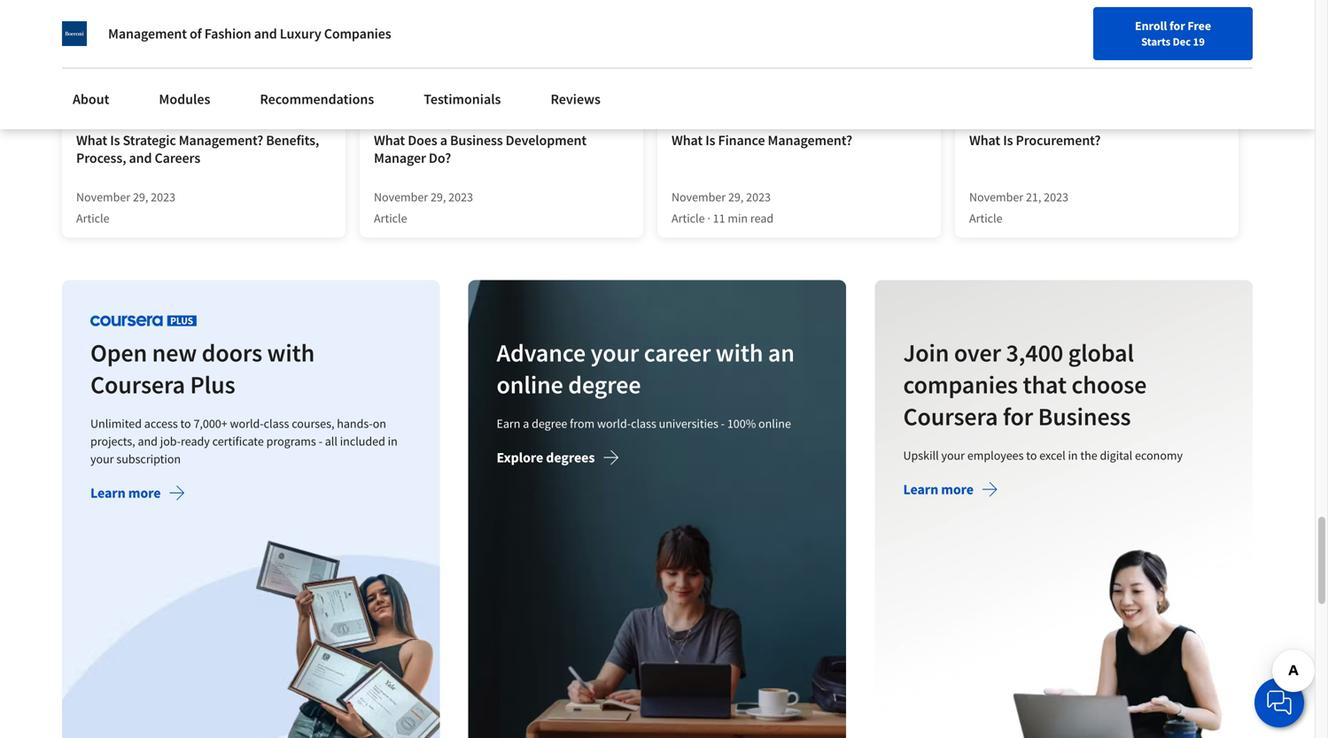 Task type: describe. For each thing, give the bounding box(es) containing it.
class for universities
[[631, 416, 657, 432]]

subscription
[[116, 451, 181, 467]]

companies
[[324, 25, 391, 43]]

fashion
[[204, 25, 251, 43]]

november 29, 2023 article for manager
[[374, 189, 473, 226]]

benefits,
[[266, 131, 319, 149]]

what is finance management?
[[672, 131, 852, 149]]

learn more for the leftmost learn more link
[[90, 485, 161, 502]]

online inside advance your career with an online degree
[[497, 369, 563, 400]]

earn
[[497, 416, 521, 432]]

modules link
[[148, 80, 221, 119]]

from
[[570, 416, 595, 432]]

recommendations
[[260, 90, 374, 108]]

november for what is finance management?
[[672, 189, 726, 205]]

and inside what is strategic management? benefits, process, and careers
[[129, 149, 152, 167]]

the
[[1080, 448, 1097, 464]]

article for what does a business development manager do?
[[374, 210, 407, 226]]

management of fashion and luxury companies
[[108, 25, 391, 43]]

ready
[[181, 434, 210, 450]]

article for what is finance management?
[[672, 210, 705, 226]]

global
[[1068, 337, 1134, 368]]

all
[[325, 434, 338, 450]]

1 horizontal spatial online
[[759, 416, 791, 432]]

2023 for procurement?
[[1044, 189, 1069, 205]]

100%
[[727, 416, 756, 432]]

testimonials
[[424, 90, 501, 108]]

enroll
[[1135, 18, 1167, 34]]

a inside what does a business development manager do?
[[440, 131, 447, 149]]

digital
[[1100, 448, 1132, 464]]

coursera inside open new doors with coursera plus
[[90, 369, 185, 400]]

learn more for rightmost learn more link
[[903, 481, 974, 499]]

explore degrees
[[497, 449, 595, 467]]

29, inside november 29, 2023 article · 11 min read
[[728, 189, 744, 205]]

process,
[[76, 149, 126, 167]]

new to leadership and management? start here.
[[62, 65, 426, 87]]

chat with us image
[[1265, 689, 1294, 718]]

certificate
[[212, 434, 264, 450]]

november 29, 2023 article for process,
[[76, 189, 175, 226]]

0 horizontal spatial learn more link
[[90, 485, 186, 506]]

read
[[750, 210, 774, 226]]

what for what is finance management?
[[672, 131, 703, 149]]

an
[[768, 337, 795, 368]]

explore degrees link
[[497, 449, 620, 471]]

reviews
[[551, 90, 601, 108]]

min
[[728, 210, 748, 226]]

careers
[[155, 149, 200, 167]]

start
[[347, 65, 384, 87]]

companies
[[903, 369, 1018, 400]]

is for finance
[[705, 131, 715, 149]]

plus
[[190, 369, 235, 400]]

is for strategic
[[110, 131, 120, 149]]

that
[[1023, 369, 1067, 400]]

your for upskill
[[941, 448, 965, 464]]

degrees
[[546, 449, 595, 467]]

open new doors with coursera plus
[[90, 337, 315, 400]]

of
[[190, 25, 202, 43]]

more for the leftmost learn more link
[[128, 485, 161, 502]]

universities
[[659, 416, 719, 432]]

2 vertical spatial to
[[1026, 448, 1037, 464]]

luxury
[[280, 25, 321, 43]]

what is procurement?
[[969, 131, 1101, 149]]

choose
[[1071, 369, 1147, 400]]

unlimited
[[90, 416, 142, 432]]

strategic
[[123, 131, 176, 149]]

article for what is procurement?
[[969, 210, 1003, 226]]

upskill your employees to excel in the digital economy
[[903, 448, 1183, 464]]

università bocconi image
[[62, 21, 87, 46]]

world- for 7,000+
[[230, 416, 264, 432]]

what is strategic management? benefits, process, and careers
[[76, 131, 319, 167]]

doors
[[202, 337, 262, 368]]

coursera plus image
[[90, 315, 197, 326]]

advance your career with an online degree
[[497, 337, 795, 400]]

projects,
[[90, 434, 135, 450]]

november for what does a business development manager do?
[[374, 189, 428, 205]]

explore
[[497, 449, 543, 467]]

1 horizontal spatial in
[[1068, 448, 1078, 464]]

access
[[144, 416, 178, 432]]

procurement?
[[1016, 131, 1101, 149]]

recommendations link
[[249, 80, 385, 119]]

over
[[954, 337, 1001, 368]]

economy
[[1135, 448, 1183, 464]]

development
[[506, 131, 587, 149]]

dec
[[1173, 35, 1191, 49]]

and left luxury
[[254, 25, 277, 43]]

november for what is procurement?
[[969, 189, 1024, 205]]

november for what is strategic management? benefits, process, and careers
[[76, 189, 130, 205]]

join
[[903, 337, 949, 368]]

learn for rightmost learn more link
[[903, 481, 938, 499]]

programs
[[266, 434, 316, 450]]

1 horizontal spatial a
[[523, 416, 529, 432]]

career
[[644, 337, 711, 368]]

new
[[152, 337, 197, 368]]

world- for from
[[597, 416, 631, 432]]

29, for and
[[133, 189, 148, 205]]

does
[[408, 131, 437, 149]]

what for what does a business development manager do?
[[374, 131, 405, 149]]

and up modules
[[205, 65, 234, 87]]



Task type: vqa. For each thing, say whether or not it's contained in the screenshot.
top group
no



Task type: locate. For each thing, give the bounding box(es) containing it.
11
[[713, 210, 725, 226]]

0 horizontal spatial november 29, 2023 article
[[76, 189, 175, 226]]

3 november from the left
[[672, 189, 726, 205]]

business inside join over 3,400 global companies that choose coursera for business
[[1038, 401, 1131, 432]]

more down the subscription
[[128, 485, 161, 502]]

november 21, 2023 article
[[969, 189, 1069, 226]]

1 vertical spatial business
[[1038, 401, 1131, 432]]

learn more link
[[903, 481, 998, 503], [90, 485, 186, 506]]

manager
[[374, 149, 426, 167]]

in inside unlimited access to 7,000+ world-class courses, hands-on projects, and job-ready certificate programs - all included in your subscription
[[388, 434, 398, 450]]

0 vertical spatial a
[[440, 131, 447, 149]]

learn down upskill on the bottom of page
[[903, 481, 938, 499]]

1 horizontal spatial 29,
[[431, 189, 446, 205]]

november 29, 2023 article down process,
[[76, 189, 175, 226]]

class inside unlimited access to 7,000+ world-class courses, hands-on projects, and job-ready certificate programs - all included in your subscription
[[264, 416, 289, 432]]

degree left from
[[532, 416, 568, 432]]

3 2023 from the left
[[746, 189, 771, 205]]

coursera image
[[21, 14, 134, 43]]

your right upskill on the bottom of page
[[941, 448, 965, 464]]

is inside what is strategic management? benefits, process, and careers
[[110, 131, 120, 149]]

article inside the november 21, 2023 article
[[969, 210, 1003, 226]]

0 horizontal spatial online
[[497, 369, 563, 400]]

1 horizontal spatial business
[[1038, 401, 1131, 432]]

show notifications image
[[1076, 22, 1097, 43]]

-
[[721, 416, 725, 432], [319, 434, 322, 450]]

1 horizontal spatial your
[[591, 337, 639, 368]]

modules
[[159, 90, 210, 108]]

november down manager
[[374, 189, 428, 205]]

2 2023 from the left
[[448, 189, 473, 205]]

1 horizontal spatial november 29, 2023 article
[[374, 189, 473, 226]]

1 horizontal spatial degree
[[568, 369, 641, 400]]

what inside what is strategic management? benefits, process, and careers
[[76, 131, 107, 149]]

in left the 'the'
[[1068, 448, 1078, 464]]

0 vertical spatial to
[[99, 65, 115, 87]]

1 horizontal spatial -
[[721, 416, 725, 432]]

class
[[264, 416, 289, 432], [631, 416, 657, 432]]

0 horizontal spatial business
[[450, 131, 503, 149]]

0 vertical spatial -
[[721, 416, 725, 432]]

management? right finance
[[768, 131, 852, 149]]

degree inside advance your career with an online degree
[[568, 369, 641, 400]]

menu item
[[943, 18, 1057, 75]]

what left does
[[374, 131, 405, 149]]

None search field
[[253, 11, 598, 47]]

for
[[1170, 18, 1185, 34], [1003, 401, 1033, 432]]

2 november from the left
[[374, 189, 428, 205]]

learn more
[[903, 481, 974, 499], [90, 485, 161, 502]]

2023 for strategic
[[151, 189, 175, 205]]

management? for what is finance management?
[[768, 131, 852, 149]]

article inside november 29, 2023 article · 11 min read
[[672, 210, 705, 226]]

degree up from
[[568, 369, 641, 400]]

learn for the leftmost learn more link
[[90, 485, 125, 502]]

your inside advance your career with an online degree
[[591, 337, 639, 368]]

1 horizontal spatial class
[[631, 416, 657, 432]]

2023 inside the november 21, 2023 article
[[1044, 189, 1069, 205]]

0 horizontal spatial for
[[1003, 401, 1033, 432]]

2 horizontal spatial your
[[941, 448, 965, 464]]

- left all
[[319, 434, 322, 450]]

november 29, 2023 article down do?
[[374, 189, 473, 226]]

2 world- from the left
[[597, 416, 631, 432]]

0 horizontal spatial coursera
[[90, 369, 185, 400]]

4 what from the left
[[969, 131, 1000, 149]]

business up the 'the'
[[1038, 401, 1131, 432]]

to right new
[[99, 65, 115, 87]]

management?
[[237, 65, 343, 87], [179, 131, 263, 149], [768, 131, 852, 149]]

1 horizontal spatial learn more link
[[903, 481, 998, 503]]

included
[[340, 434, 385, 450]]

29, for do?
[[431, 189, 446, 205]]

reviews link
[[540, 80, 611, 119]]

in
[[388, 434, 398, 450], [1068, 448, 1078, 464]]

world-
[[230, 416, 264, 432], [597, 416, 631, 432]]

november 29, 2023 article · 11 min read
[[672, 189, 774, 226]]

what down the about link
[[76, 131, 107, 149]]

join over 3,400 global companies that choose coursera for business
[[903, 337, 1147, 432]]

29, down strategic
[[133, 189, 148, 205]]

your down projects,
[[90, 451, 114, 467]]

1 vertical spatial coursera
[[903, 401, 998, 432]]

class up programs
[[264, 416, 289, 432]]

november inside the november 21, 2023 article
[[969, 189, 1024, 205]]

1 horizontal spatial more
[[941, 481, 974, 499]]

in right included
[[388, 434, 398, 450]]

advance
[[497, 337, 586, 368]]

and
[[254, 25, 277, 43], [205, 65, 234, 87], [129, 149, 152, 167], [138, 434, 158, 450]]

degree
[[568, 369, 641, 400], [532, 416, 568, 432]]

2023 up read
[[746, 189, 771, 205]]

2023
[[151, 189, 175, 205], [448, 189, 473, 205], [746, 189, 771, 205], [1044, 189, 1069, 205]]

0 horizontal spatial a
[[440, 131, 447, 149]]

0 vertical spatial for
[[1170, 18, 1185, 34]]

with left the an
[[716, 337, 763, 368]]

testimonials link
[[413, 80, 512, 119]]

2023 down do?
[[448, 189, 473, 205]]

to
[[99, 65, 115, 87], [180, 416, 191, 432], [1026, 448, 1037, 464]]

- inside unlimited access to 7,000+ world-class courses, hands-on projects, and job-ready certificate programs - all included in your subscription
[[319, 434, 322, 450]]

what left "procurement?" at top
[[969, 131, 1000, 149]]

1 horizontal spatial world-
[[597, 416, 631, 432]]

learn more down upskill on the bottom of page
[[903, 481, 974, 499]]

3 what from the left
[[672, 131, 703, 149]]

1 is from the left
[[110, 131, 120, 149]]

management? down modules link
[[179, 131, 263, 149]]

enroll for free starts dec 19
[[1135, 18, 1211, 49]]

to up ready
[[180, 416, 191, 432]]

with inside open new doors with coursera plus
[[267, 337, 315, 368]]

29,
[[133, 189, 148, 205], [431, 189, 446, 205], [728, 189, 744, 205]]

is for procurement?
[[1003, 131, 1013, 149]]

a
[[440, 131, 447, 149], [523, 416, 529, 432]]

november down process,
[[76, 189, 130, 205]]

0 horizontal spatial in
[[388, 434, 398, 450]]

your inside unlimited access to 7,000+ world-class courses, hands-on projects, and job-ready certificate programs - all included in your subscription
[[90, 451, 114, 467]]

3 is from the left
[[1003, 131, 1013, 149]]

1 vertical spatial for
[[1003, 401, 1033, 432]]

online down advance
[[497, 369, 563, 400]]

1 with from the left
[[267, 337, 315, 368]]

to inside unlimited access to 7,000+ world-class courses, hands-on projects, and job-ready certificate programs - all included in your subscription
[[180, 416, 191, 432]]

to left excel
[[1026, 448, 1037, 464]]

2 article from the left
[[374, 210, 407, 226]]

0 horizontal spatial degree
[[532, 416, 568, 432]]

2 class from the left
[[631, 416, 657, 432]]

2023 inside november 29, 2023 article · 11 min read
[[746, 189, 771, 205]]

1 article from the left
[[76, 210, 109, 226]]

0 horizontal spatial learn more
[[90, 485, 161, 502]]

learn down projects,
[[90, 485, 125, 502]]

here.
[[387, 65, 426, 87]]

0 horizontal spatial with
[[267, 337, 315, 368]]

employees
[[967, 448, 1024, 464]]

·
[[707, 210, 710, 226]]

1 november from the left
[[76, 189, 130, 205]]

what inside what does a business development manager do?
[[374, 131, 405, 149]]

0 horizontal spatial 29,
[[133, 189, 148, 205]]

0 vertical spatial degree
[[568, 369, 641, 400]]

learn more link down the subscription
[[90, 485, 186, 506]]

about link
[[62, 80, 120, 119]]

is left "procurement?" at top
[[1003, 131, 1013, 149]]

job-
[[160, 434, 181, 450]]

finance
[[718, 131, 765, 149]]

1 vertical spatial -
[[319, 434, 322, 450]]

4 november from the left
[[969, 189, 1024, 205]]

online
[[497, 369, 563, 400], [759, 416, 791, 432]]

21,
[[1026, 189, 1041, 205]]

0 horizontal spatial more
[[128, 485, 161, 502]]

hands-
[[337, 416, 373, 432]]

november 29, 2023 article
[[76, 189, 175, 226], [374, 189, 473, 226]]

what does a business development manager do?
[[374, 131, 587, 167]]

0 horizontal spatial is
[[110, 131, 120, 149]]

world- up certificate
[[230, 416, 264, 432]]

excel
[[1039, 448, 1065, 464]]

29, down do?
[[431, 189, 446, 205]]

management? for what is strategic management? benefits, process, and careers
[[179, 131, 263, 149]]

1 vertical spatial online
[[759, 416, 791, 432]]

3,400
[[1006, 337, 1063, 368]]

november inside november 29, 2023 article · 11 min read
[[672, 189, 726, 205]]

coursera inside join over 3,400 global companies that choose coursera for business
[[903, 401, 998, 432]]

for down 'that'
[[1003, 401, 1033, 432]]

what left finance
[[672, 131, 703, 149]]

what for what is strategic management? benefits, process, and careers
[[76, 131, 107, 149]]

1 2023 from the left
[[151, 189, 175, 205]]

and left "careers"
[[129, 149, 152, 167]]

upskill
[[903, 448, 939, 464]]

new
[[62, 65, 96, 87]]

starts
[[1141, 35, 1171, 49]]

4 2023 from the left
[[1044, 189, 1069, 205]]

1 vertical spatial to
[[180, 416, 191, 432]]

management
[[108, 25, 187, 43]]

do?
[[429, 149, 451, 167]]

and inside unlimited access to 7,000+ world-class courses, hands-on projects, and job-ready certificate programs - all included in your subscription
[[138, 434, 158, 450]]

1 horizontal spatial with
[[716, 337, 763, 368]]

online right 100%
[[759, 416, 791, 432]]

with for career
[[716, 337, 763, 368]]

business down "testimonials" link
[[450, 131, 503, 149]]

management? up recommendations
[[237, 65, 343, 87]]

courses,
[[292, 416, 334, 432]]

with right doors
[[267, 337, 315, 368]]

2 horizontal spatial to
[[1026, 448, 1037, 464]]

3 29, from the left
[[728, 189, 744, 205]]

a right earn
[[523, 416, 529, 432]]

0 horizontal spatial learn
[[90, 485, 125, 502]]

29, up the min
[[728, 189, 744, 205]]

2 horizontal spatial is
[[1003, 131, 1013, 149]]

leadership
[[118, 65, 202, 87]]

business inside what does a business development manager do?
[[450, 131, 503, 149]]

with inside advance your career with an online degree
[[716, 337, 763, 368]]

1 class from the left
[[264, 416, 289, 432]]

learn more down the subscription
[[90, 485, 161, 502]]

for inside join over 3,400 global companies that choose coursera for business
[[1003, 401, 1033, 432]]

2 is from the left
[[705, 131, 715, 149]]

free
[[1188, 18, 1211, 34]]

0 horizontal spatial -
[[319, 434, 322, 450]]

a right does
[[440, 131, 447, 149]]

and up the subscription
[[138, 434, 158, 450]]

2 november 29, 2023 article from the left
[[374, 189, 473, 226]]

1 29, from the left
[[133, 189, 148, 205]]

1 horizontal spatial coursera
[[903, 401, 998, 432]]

2023 for finance
[[746, 189, 771, 205]]

unlimited access to 7,000+ world-class courses, hands-on projects, and job-ready certificate programs - all included in your subscription
[[90, 416, 398, 467]]

is
[[110, 131, 120, 149], [705, 131, 715, 149], [1003, 131, 1013, 149]]

2023 down "careers"
[[151, 189, 175, 205]]

2 what from the left
[[374, 131, 405, 149]]

with
[[267, 337, 315, 368], [716, 337, 763, 368]]

1 horizontal spatial learn more
[[903, 481, 974, 499]]

0 horizontal spatial your
[[90, 451, 114, 467]]

1 vertical spatial a
[[523, 416, 529, 432]]

what
[[76, 131, 107, 149], [374, 131, 405, 149], [672, 131, 703, 149], [969, 131, 1000, 149]]

your left career
[[591, 337, 639, 368]]

4 article from the left
[[969, 210, 1003, 226]]

7,000+
[[194, 416, 227, 432]]

more for rightmost learn more link
[[941, 481, 974, 499]]

0 vertical spatial online
[[497, 369, 563, 400]]

class for courses,
[[264, 416, 289, 432]]

class left universities on the bottom of page
[[631, 416, 657, 432]]

0 horizontal spatial world-
[[230, 416, 264, 432]]

learn more link down upskill on the bottom of page
[[903, 481, 998, 503]]

2 horizontal spatial 29,
[[728, 189, 744, 205]]

earn a degree from world-class universities - 100% online
[[497, 416, 791, 432]]

management? inside what is strategic management? benefits, process, and careers
[[179, 131, 263, 149]]

1 horizontal spatial learn
[[903, 481, 938, 499]]

1 horizontal spatial for
[[1170, 18, 1185, 34]]

is left strategic
[[110, 131, 120, 149]]

2 29, from the left
[[431, 189, 446, 205]]

1 world- from the left
[[230, 416, 264, 432]]

for inside enroll for free starts dec 19
[[1170, 18, 1185, 34]]

is left finance
[[705, 131, 715, 149]]

0 horizontal spatial class
[[264, 416, 289, 432]]

1 horizontal spatial is
[[705, 131, 715, 149]]

november up ·
[[672, 189, 726, 205]]

november left 21, at the right top
[[969, 189, 1024, 205]]

2 with from the left
[[716, 337, 763, 368]]

2023 right 21, at the right top
[[1044, 189, 1069, 205]]

coursera down open
[[90, 369, 185, 400]]

what for what is procurement?
[[969, 131, 1000, 149]]

article for what is strategic management? benefits, process, and careers
[[76, 210, 109, 226]]

3 article from the left
[[672, 210, 705, 226]]

- left 100%
[[721, 416, 725, 432]]

more down 'employees'
[[941, 481, 974, 499]]

about
[[73, 90, 109, 108]]

19
[[1193, 35, 1205, 49]]

2023 for a
[[448, 189, 473, 205]]

on
[[373, 416, 386, 432]]

open
[[90, 337, 147, 368]]

1 what from the left
[[76, 131, 107, 149]]

0 horizontal spatial to
[[99, 65, 115, 87]]

1 vertical spatial degree
[[532, 416, 568, 432]]

your
[[591, 337, 639, 368], [941, 448, 965, 464], [90, 451, 114, 467]]

your for advance
[[591, 337, 639, 368]]

business
[[450, 131, 503, 149], [1038, 401, 1131, 432]]

world- inside unlimited access to 7,000+ world-class courses, hands-on projects, and job-ready certificate programs - all included in your subscription
[[230, 416, 264, 432]]

coursera down companies on the right
[[903, 401, 998, 432]]

0 vertical spatial coursera
[[90, 369, 185, 400]]

1 horizontal spatial to
[[180, 416, 191, 432]]

with for doors
[[267, 337, 315, 368]]

world- right from
[[597, 416, 631, 432]]

0 vertical spatial business
[[450, 131, 503, 149]]

for up dec on the right of the page
[[1170, 18, 1185, 34]]

1 november 29, 2023 article from the left
[[76, 189, 175, 226]]



